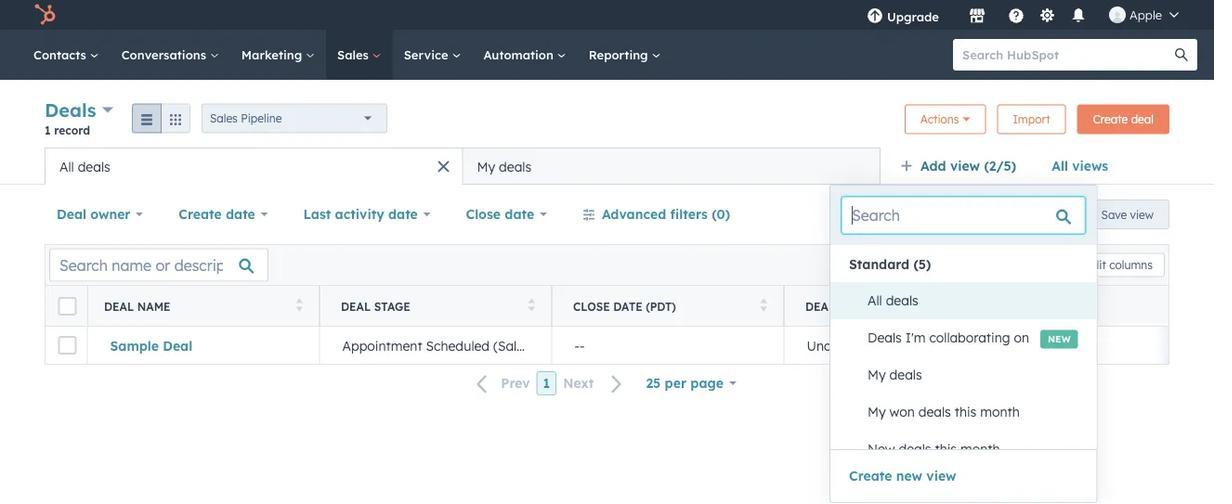 Task type: describe. For each thing, give the bounding box(es) containing it.
1 vertical spatial deal owner
[[806, 300, 882, 314]]

next button
[[557, 372, 634, 396]]

1 for 1 record
[[45, 123, 51, 137]]

marketplaces image
[[969, 8, 986, 25]]

marketing link
[[230, 30, 326, 80]]

standard
[[849, 257, 910, 273]]

all for all deals button to the bottom
[[868, 293, 883, 309]]

create new view
[[849, 468, 957, 485]]

0 vertical spatial all deals button
[[45, 148, 463, 185]]

collaborating
[[930, 330, 1011, 346]]

notifications image
[[1071, 8, 1087, 25]]

pipeline)
[[534, 338, 587, 354]]

settings link
[[1036, 5, 1059, 25]]

upgrade
[[887, 9, 940, 24]]

press to sort. image
[[528, 299, 535, 312]]

pagination navigation
[[466, 372, 634, 396]]

unassigned button
[[784, 327, 1017, 364]]

1 vertical spatial my deals
[[868, 367, 923, 383]]

0 horizontal spatial all
[[59, 158, 74, 175]]

25
[[646, 375, 661, 392]]

deal right sample
[[163, 338, 193, 354]]

sample deal
[[110, 338, 193, 354]]

automation link
[[473, 30, 578, 80]]

help button
[[1001, 0, 1033, 30]]

reporting link
[[578, 30, 672, 80]]

last
[[304, 206, 331, 223]]

close date (pdt)
[[573, 300, 676, 314]]

create deal button
[[1078, 105, 1170, 134]]

deal up unassigned
[[806, 300, 836, 314]]

create date
[[179, 206, 255, 223]]

create date button
[[167, 196, 280, 233]]

search image
[[1176, 48, 1189, 61]]

marketing
[[241, 47, 306, 62]]

appointment scheduled (sales pipeline)
[[342, 338, 587, 354]]

deal stage
[[341, 300, 411, 314]]

sample deal link
[[110, 338, 297, 354]]

my won deals this month button
[[849, 394, 1097, 431]]

last activity date button
[[291, 196, 443, 233]]

deal owner inside "popup button"
[[57, 206, 131, 223]]

1 vertical spatial all deals
[[868, 293, 919, 309]]

record
[[54, 123, 90, 137]]

won
[[890, 404, 915, 421]]

1 button
[[537, 372, 557, 396]]

deals down standard (5)
[[886, 293, 919, 309]]

scheduled
[[426, 338, 490, 354]]

on
[[1014, 330, 1030, 346]]

my for my won deals this month button
[[868, 404, 886, 421]]

25 per page button
[[634, 365, 749, 402]]

contacts link
[[22, 30, 110, 80]]

my for topmost my deals button
[[477, 158, 496, 175]]

date inside "popup button"
[[388, 206, 418, 223]]

create for create new view
[[849, 468, 893, 485]]

deals i'm collaborating on
[[868, 330, 1030, 346]]

apple
[[1130, 7, 1163, 22]]

create for create date
[[179, 206, 222, 223]]

stage
[[374, 300, 411, 314]]

my for my deals button to the bottom
[[868, 367, 886, 383]]

columns
[[1110, 258, 1153, 272]]

deals down the record
[[78, 158, 110, 175]]

upgrade image
[[867, 8, 884, 25]]

contacts
[[33, 47, 90, 62]]

0 vertical spatial new
[[1048, 334, 1071, 345]]

name
[[137, 300, 171, 314]]

new deals this month button
[[849, 431, 1097, 468]]

pipeline
[[241, 112, 282, 125]]

Search name or description search field
[[49, 249, 269, 282]]

last activity date
[[304, 206, 418, 223]]

deal owner button
[[45, 196, 155, 233]]

date
[[614, 300, 643, 314]]

bob builder image
[[1110, 7, 1126, 23]]

edit
[[1086, 258, 1107, 272]]

next
[[563, 376, 594, 392]]

notifications button
[[1063, 0, 1095, 30]]

create deal
[[1094, 112, 1154, 126]]

hubspot image
[[33, 4, 56, 26]]

-- button
[[552, 327, 784, 364]]

advanced filters (0)
[[602, 206, 731, 223]]

automation
[[484, 47, 557, 62]]

appointment scheduled (sales pipeline) button
[[320, 327, 587, 364]]

press to sort. image for third press to sort. element from right
[[296, 299, 303, 312]]

close date button
[[454, 196, 559, 233]]

deals for deals i'm collaborating on
[[868, 330, 902, 346]]

group inside deals banner
[[132, 104, 191, 133]]

(pdt)
[[646, 300, 676, 314]]

i'm
[[906, 330, 926, 346]]

all views
[[1052, 158, 1109, 174]]

edit columns
[[1086, 258, 1153, 272]]

apple button
[[1099, 0, 1191, 30]]

(0)
[[712, 206, 731, 223]]

appointment
[[342, 338, 422, 354]]

new inside create new view button
[[897, 468, 923, 485]]

1 vertical spatial owner
[[839, 300, 882, 314]]

views
[[1073, 158, 1109, 174]]



Task type: locate. For each thing, give the bounding box(es) containing it.
0 horizontal spatial create
[[179, 206, 222, 223]]

create new view button
[[849, 466, 957, 488]]

date for close date
[[505, 206, 535, 223]]

sample
[[110, 338, 159, 354]]

sales for sales
[[337, 47, 372, 62]]

advanced filters (0) button
[[571, 196, 743, 233]]

deals button
[[45, 97, 113, 124]]

1 horizontal spatial my deals
[[868, 367, 923, 383]]

1 horizontal spatial deal owner
[[806, 300, 882, 314]]

1 horizontal spatial press to sort. element
[[528, 299, 535, 315]]

(2/5)
[[985, 158, 1017, 174]]

1 - from the left
[[575, 338, 580, 354]]

2 vertical spatial create
[[849, 468, 893, 485]]

1 horizontal spatial sales
[[337, 47, 372, 62]]

unassigned
[[807, 338, 879, 354]]

2 horizontal spatial date
[[505, 206, 535, 223]]

0 horizontal spatial all deals
[[59, 158, 110, 175]]

all deals down standard (5)
[[868, 293, 919, 309]]

1 for 1
[[543, 375, 550, 392]]

add view (2/5)
[[921, 158, 1017, 174]]

1 horizontal spatial create
[[849, 468, 893, 485]]

deals inside button
[[899, 441, 932, 458]]

2 - from the left
[[580, 338, 585, 354]]

add
[[921, 158, 947, 174]]

this inside button
[[955, 404, 977, 421]]

deals right won
[[919, 404, 951, 421]]

1 vertical spatial all deals button
[[849, 283, 1097, 320]]

1 horizontal spatial all deals button
[[849, 283, 1097, 320]]

sales for sales pipeline
[[210, 112, 238, 125]]

month up "new deals this month" button
[[981, 404, 1020, 421]]

my
[[477, 158, 496, 175], [868, 367, 886, 383], [868, 404, 886, 421]]

standard (5)
[[849, 257, 932, 273]]

deal owner
[[57, 206, 131, 223], [806, 300, 882, 314]]

press to sort. image
[[296, 299, 303, 312], [761, 299, 768, 312]]

service
[[404, 47, 452, 62]]

0 vertical spatial this
[[955, 404, 977, 421]]

owner
[[90, 206, 131, 223], [839, 300, 882, 314]]

date inside popup button
[[505, 206, 535, 223]]

my deals button down collaborating
[[849, 357, 1097, 394]]

all deals button down sales pipeline
[[45, 148, 463, 185]]

conversations link
[[110, 30, 230, 80]]

deal
[[1132, 112, 1154, 126]]

press to sort. element
[[296, 299, 303, 315], [528, 299, 535, 315], [761, 299, 768, 315]]

save
[[1102, 208, 1128, 222]]

deal owner up search name or description search box at the left of page
[[57, 206, 131, 223]]

1 vertical spatial create
[[179, 206, 222, 223]]

actions
[[921, 112, 960, 126]]

1 horizontal spatial press to sort. image
[[761, 299, 768, 312]]

1 vertical spatial my
[[868, 367, 886, 383]]

1 inside button
[[543, 375, 550, 392]]

date
[[226, 206, 255, 223], [388, 206, 418, 223], [505, 206, 535, 223]]

page
[[691, 375, 724, 392]]

Search search field
[[842, 197, 1086, 234]]

deals
[[78, 158, 110, 175], [499, 158, 532, 175], [886, 293, 919, 309], [890, 367, 923, 383], [919, 404, 951, 421], [899, 441, 932, 458]]

sales link
[[326, 30, 393, 80]]

my deals down 'unassigned' button
[[868, 367, 923, 383]]

1 right prev
[[543, 375, 550, 392]]

0 horizontal spatial new
[[897, 468, 923, 485]]

0 vertical spatial deals
[[45, 99, 96, 122]]

owner inside "popup button"
[[90, 206, 131, 223]]

month inside button
[[961, 441, 1001, 458]]

create left the deal
[[1094, 112, 1129, 126]]

1 horizontal spatial owner
[[839, 300, 882, 314]]

create inside popup button
[[179, 206, 222, 223]]

1 horizontal spatial all
[[868, 293, 883, 309]]

deal left stage
[[341, 300, 371, 314]]

this inside button
[[935, 441, 957, 458]]

actions button
[[905, 105, 987, 134]]

0 horizontal spatial deal owner
[[57, 206, 131, 223]]

save view
[[1102, 208, 1154, 222]]

new
[[868, 441, 896, 458]]

view inside "popup button"
[[951, 158, 981, 174]]

all left the views on the right top of page
[[1052, 158, 1069, 174]]

group
[[132, 104, 191, 133]]

0 horizontal spatial close
[[466, 206, 501, 223]]

help image
[[1008, 8, 1025, 25]]

month
[[981, 404, 1020, 421], [961, 441, 1001, 458]]

deals inside button
[[919, 404, 951, 421]]

save view button
[[1069, 200, 1170, 230]]

close for close date (pdt)
[[573, 300, 610, 314]]

close for close date
[[466, 206, 501, 223]]

1 vertical spatial deals
[[868, 330, 902, 346]]

0 vertical spatial sales
[[337, 47, 372, 62]]

2 press to sort. image from the left
[[761, 299, 768, 312]]

0 horizontal spatial my deals
[[477, 158, 532, 175]]

date up press to sort. icon
[[505, 206, 535, 223]]

create for create deal
[[1094, 112, 1129, 126]]

deals up the create new view
[[899, 441, 932, 458]]

sales
[[337, 47, 372, 62], [210, 112, 238, 125]]

import
[[1013, 112, 1051, 126]]

standard (5) button
[[831, 249, 1097, 280]]

view
[[951, 158, 981, 174], [1131, 208, 1154, 222], [927, 468, 957, 485]]

0 horizontal spatial sales
[[210, 112, 238, 125]]

press to sort. element for deal stage
[[528, 299, 535, 315]]

1 vertical spatial month
[[961, 441, 1001, 458]]

0 vertical spatial create
[[1094, 112, 1129, 126]]

press to sort. image for close date (pdt) press to sort. element
[[761, 299, 768, 312]]

1 vertical spatial 1
[[543, 375, 550, 392]]

deals down 'unassigned' button
[[890, 367, 923, 383]]

prev
[[501, 376, 530, 392]]

1 horizontal spatial date
[[388, 206, 418, 223]]

service link
[[393, 30, 473, 80]]

prev button
[[466, 372, 537, 396]]

--
[[575, 338, 585, 354]]

1
[[45, 123, 51, 137], [543, 375, 550, 392]]

1 left the record
[[45, 123, 51, 137]]

2 horizontal spatial press to sort. element
[[761, 299, 768, 315]]

1 press to sort. element from the left
[[296, 299, 303, 315]]

search button
[[1166, 39, 1198, 71]]

deals banner
[[45, 97, 1170, 148]]

view for add
[[951, 158, 981, 174]]

deal down the record
[[57, 206, 86, 223]]

1 vertical spatial new
[[897, 468, 923, 485]]

all down standard on the right bottom
[[868, 293, 883, 309]]

date right activity
[[388, 206, 418, 223]]

my up close date
[[477, 158, 496, 175]]

1 horizontal spatial new
[[1048, 334, 1071, 345]]

conversations
[[121, 47, 210, 62]]

new deals this month
[[868, 441, 1001, 458]]

my down 'unassigned' button
[[868, 367, 886, 383]]

1 vertical spatial sales
[[210, 112, 238, 125]]

1 vertical spatial view
[[1131, 208, 1154, 222]]

settings image
[[1039, 8, 1056, 25]]

deal inside deal owner "popup button"
[[57, 206, 86, 223]]

sales left pipeline
[[210, 112, 238, 125]]

2 vertical spatial view
[[927, 468, 957, 485]]

deals inside popup button
[[45, 99, 96, 122]]

create down new
[[849, 468, 893, 485]]

0 vertical spatial my deals button
[[463, 148, 881, 185]]

(sales
[[493, 338, 530, 354]]

0 horizontal spatial 1
[[45, 123, 51, 137]]

edit columns button
[[1074, 253, 1165, 277]]

0 vertical spatial deal owner
[[57, 206, 131, 223]]

month inside button
[[981, 404, 1020, 421]]

0 horizontal spatial date
[[226, 206, 255, 223]]

1 vertical spatial this
[[935, 441, 957, 458]]

0 horizontal spatial all deals button
[[45, 148, 463, 185]]

per
[[665, 375, 687, 392]]

all down 1 record
[[59, 158, 74, 175]]

all deals
[[59, 158, 110, 175], [868, 293, 919, 309]]

deals
[[45, 99, 96, 122], [868, 330, 902, 346]]

create inside deals banner
[[1094, 112, 1129, 126]]

0 horizontal spatial press to sort. image
[[296, 299, 303, 312]]

2 vertical spatial my
[[868, 404, 886, 421]]

view right add
[[951, 158, 981, 174]]

new down new deals this month
[[897, 468, 923, 485]]

all views link
[[1040, 148, 1121, 185]]

press to sort. element for close date (pdt)
[[761, 299, 768, 315]]

3 press to sort. element from the left
[[761, 299, 768, 315]]

all deals button up collaborating
[[849, 283, 1097, 320]]

0 vertical spatial owner
[[90, 206, 131, 223]]

this down my won deals this month
[[935, 441, 957, 458]]

my deals button
[[463, 148, 881, 185], [849, 357, 1097, 394]]

owner up search name or description search box at the left of page
[[90, 206, 131, 223]]

0 vertical spatial close
[[466, 206, 501, 223]]

deal owner up unassigned
[[806, 300, 882, 314]]

sales inside popup button
[[210, 112, 238, 125]]

activity
[[335, 206, 384, 223]]

this up "new deals this month" button
[[955, 404, 977, 421]]

all for "all views" link
[[1052, 158, 1069, 174]]

owner up unassigned
[[839, 300, 882, 314]]

1 horizontal spatial 1
[[543, 375, 550, 392]]

month down my won deals this month button
[[961, 441, 1001, 458]]

filters
[[671, 206, 708, 223]]

1 vertical spatial my deals button
[[849, 357, 1097, 394]]

deals left i'm
[[868, 330, 902, 346]]

deals up close date popup button
[[499, 158, 532, 175]]

my deals up close date
[[477, 158, 532, 175]]

0 vertical spatial month
[[981, 404, 1020, 421]]

import button
[[998, 105, 1067, 134]]

create
[[1094, 112, 1129, 126], [179, 206, 222, 223], [849, 468, 893, 485]]

1 horizontal spatial all deals
[[868, 293, 919, 309]]

all deals down the record
[[59, 158, 110, 175]]

2 date from the left
[[388, 206, 418, 223]]

close inside popup button
[[466, 206, 501, 223]]

my won deals this month
[[868, 404, 1020, 421]]

my deals button up advanced filters (0)
[[463, 148, 881, 185]]

1 horizontal spatial close
[[573, 300, 610, 314]]

amount
[[1171, 300, 1215, 314]]

0 vertical spatial 1
[[45, 123, 51, 137]]

(5)
[[914, 257, 932, 273]]

sales pipeline button
[[202, 104, 388, 133]]

advanced
[[602, 206, 667, 223]]

deals for deals
[[45, 99, 96, 122]]

hubspot link
[[22, 4, 70, 26]]

0 vertical spatial all deals
[[59, 158, 110, 175]]

sales left service
[[337, 47, 372, 62]]

date for create date
[[226, 206, 255, 223]]

close
[[466, 206, 501, 223], [573, 300, 610, 314]]

date left "last"
[[226, 206, 255, 223]]

3 date from the left
[[505, 206, 535, 223]]

view for save
[[1131, 208, 1154, 222]]

menu containing apple
[[854, 0, 1192, 30]]

0 vertical spatial my deals
[[477, 158, 532, 175]]

1 record
[[45, 123, 90, 137]]

1 date from the left
[[226, 206, 255, 223]]

sales pipeline
[[210, 112, 282, 125]]

1 inside deals banner
[[45, 123, 51, 137]]

0 horizontal spatial press to sort. element
[[296, 299, 303, 315]]

new right 'on'
[[1048, 334, 1071, 345]]

1 press to sort. image from the left
[[296, 299, 303, 312]]

add view (2/5) button
[[888, 148, 1040, 185]]

2 press to sort. element from the left
[[528, 299, 535, 315]]

close date
[[466, 206, 535, 223]]

my left won
[[868, 404, 886, 421]]

Search HubSpot search field
[[954, 39, 1181, 71]]

2 horizontal spatial all
[[1052, 158, 1069, 174]]

25 per page
[[646, 375, 724, 392]]

date inside popup button
[[226, 206, 255, 223]]

1 horizontal spatial deals
[[868, 330, 902, 346]]

1 vertical spatial close
[[573, 300, 610, 314]]

0 horizontal spatial owner
[[90, 206, 131, 223]]

deal left name
[[104, 300, 134, 314]]

this
[[955, 404, 977, 421], [935, 441, 957, 458]]

2 horizontal spatial create
[[1094, 112, 1129, 126]]

view down new deals this month
[[927, 468, 957, 485]]

all deals button
[[45, 148, 463, 185], [849, 283, 1097, 320]]

menu
[[854, 0, 1192, 30]]

0 vertical spatial my
[[477, 158, 496, 175]]

0 vertical spatial view
[[951, 158, 981, 174]]

0 horizontal spatial deals
[[45, 99, 96, 122]]

view right save
[[1131, 208, 1154, 222]]

deals up the record
[[45, 99, 96, 122]]

new
[[1048, 334, 1071, 345], [897, 468, 923, 485]]

create up search name or description search box at the left of page
[[179, 206, 222, 223]]



Task type: vqa. For each thing, say whether or not it's contained in the screenshot.
"This" within "New deals this month" button
yes



